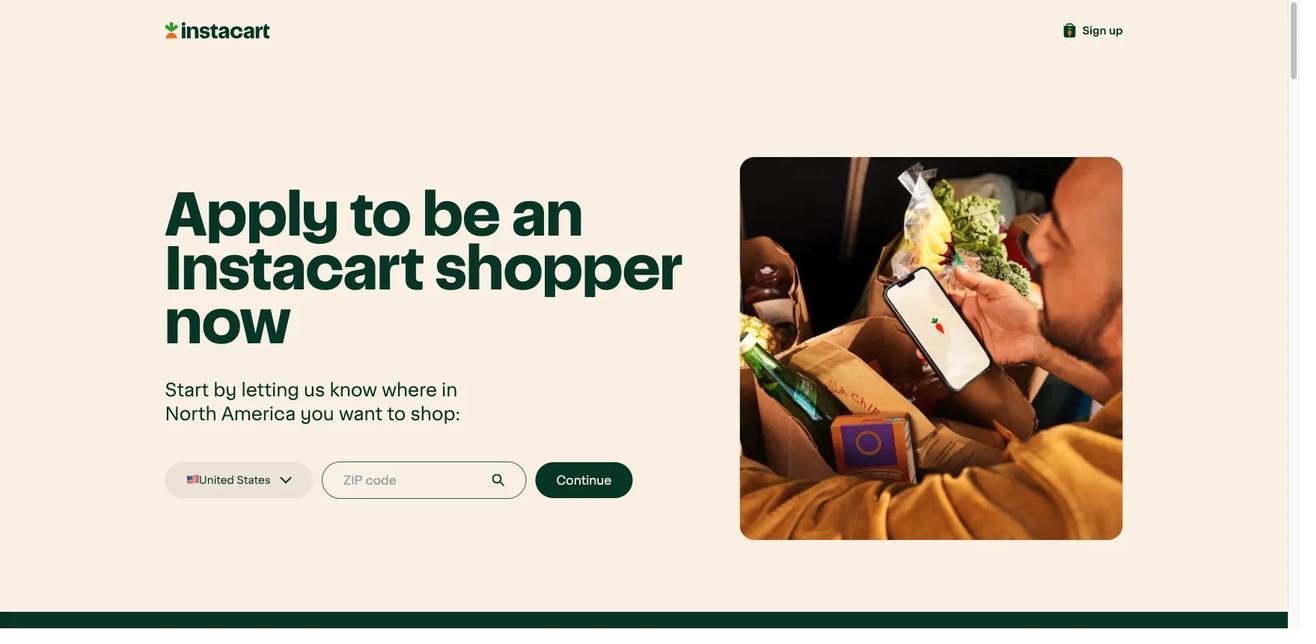 Task type: locate. For each thing, give the bounding box(es) containing it.
continue
[[556, 474, 612, 487]]

letting
[[241, 380, 299, 400]]

you
[[300, 404, 334, 424]]

in
[[442, 380, 458, 400]]

now
[[165, 295, 291, 354]]

north
[[165, 404, 217, 424]]

to inside apply to be an instacart shopper now
[[351, 187, 411, 246]]

shop:
[[410, 404, 460, 424]]

sign up button
[[1057, 18, 1123, 43]]

shopper
[[436, 241, 683, 300]]

sign up
[[1083, 25, 1123, 36]]

where
[[382, 380, 437, 400]]

want
[[339, 404, 383, 424]]

1 vertical spatial to
[[387, 404, 406, 424]]

to
[[351, 187, 411, 246], [387, 404, 406, 424]]

0 vertical spatial to
[[351, 187, 411, 246]]

be
[[423, 187, 500, 246]]



Task type: vqa. For each thing, say whether or not it's contained in the screenshot.
local
no



Task type: describe. For each thing, give the bounding box(es) containing it.
an
[[512, 187, 583, 246]]

know
[[330, 380, 377, 400]]

breadcrumbs element
[[165, 612, 1123, 629]]

instacart
[[165, 241, 424, 300]]

start by letting us know where in north america you want to shop:
[[165, 380, 460, 424]]

ZIP code text field
[[322, 462, 527, 499]]

apply to be an instacart shopper now
[[165, 187, 683, 354]]

to inside start by letting us know where in north america you want to shop:
[[387, 404, 406, 424]]

by
[[214, 380, 237, 400]]

sign
[[1083, 25, 1107, 36]]

apply
[[165, 187, 339, 246]]

continue button
[[536, 463, 633, 498]]

carrot image
[[165, 22, 270, 40]]

us
[[304, 380, 325, 400]]

shopper unloading groceries with instacart app open image
[[740, 157, 1123, 540]]

america
[[221, 404, 296, 424]]

start
[[165, 380, 209, 400]]

up
[[1109, 25, 1123, 36]]



